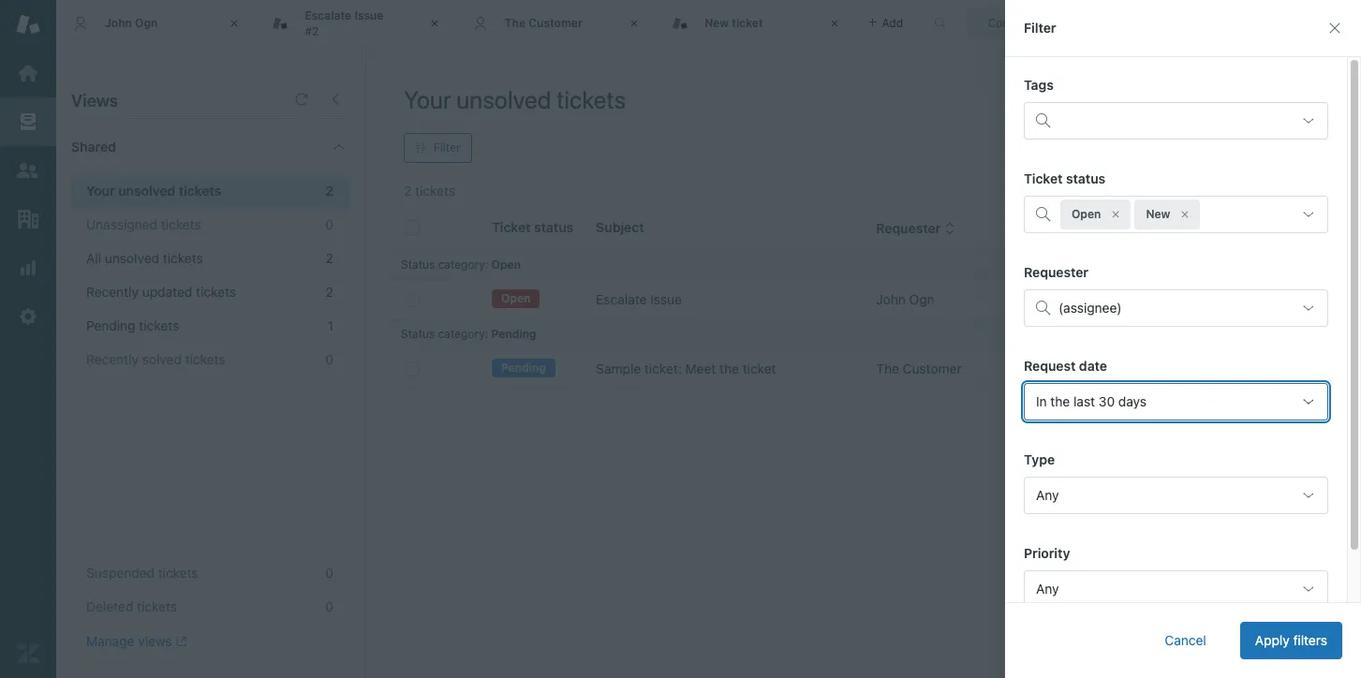 Task type: vqa. For each thing, say whether or not it's contained in the screenshot.
the Deleted tickets
yes



Task type: describe. For each thing, give the bounding box(es) containing it.
tickets right updated
[[196, 284, 236, 300]]

days
[[1118, 393, 1147, 409]]

40 minutes ago
[[1026, 361, 1120, 377]]

recently for recently solved tickets
[[86, 351, 139, 367]]

close image inside 'tab'
[[425, 14, 444, 33]]

conversations
[[988, 15, 1064, 30]]

requester element
[[1024, 289, 1328, 327]]

the inside row
[[720, 361, 739, 377]]

manage views link
[[86, 633, 186, 650]]

1 horizontal spatial the customer
[[876, 361, 962, 377]]

new for new
[[1146, 207, 1170, 221]]

1 vertical spatial your
[[86, 183, 115, 199]]

any for type
[[1036, 487, 1059, 503]]

deleted
[[86, 599, 133, 615]]

requester inside button
[[876, 220, 941, 236]]

requested button
[[1026, 220, 1108, 237]]

ago for 28 minutes ago
[[1097, 291, 1119, 307]]

ago for 40 minutes ago
[[1097, 361, 1120, 377]]

john ogn tab
[[56, 0, 256, 47]]

category: for open
[[438, 258, 488, 272]]

last
[[1074, 393, 1095, 409]]

category: for pending
[[438, 327, 488, 341]]

tickets up deleted tickets
[[158, 565, 198, 581]]

type inside type button
[[1142, 220, 1173, 236]]

views
[[71, 91, 118, 111]]

open inside open option
[[1072, 207, 1101, 221]]

1 horizontal spatial your
[[404, 85, 451, 113]]

refresh views pane image
[[294, 92, 309, 107]]

escalate issue link
[[596, 290, 682, 309]]

admin image
[[16, 304, 40, 329]]

deleted tickets
[[86, 599, 177, 615]]

escalate issue
[[596, 291, 682, 307]]

1 vertical spatial unsolved
[[118, 183, 175, 199]]

shared heading
[[56, 119, 365, 175]]

in
[[1036, 393, 1047, 409]]

tickets down the recently updated tickets
[[139, 318, 179, 333]]

play button
[[1244, 84, 1324, 122]]

ticket:
[[644, 361, 682, 377]]

apply filters
[[1255, 632, 1327, 648]]

any for priority
[[1036, 581, 1059, 597]]

updated
[[142, 284, 192, 300]]

views image
[[16, 110, 40, 134]]

new for new ticket
[[705, 16, 729, 30]]

urgent
[[1243, 291, 1284, 307]]

sample ticket: meet the ticket
[[596, 361, 776, 377]]

recently updated tickets
[[86, 284, 236, 300]]

apply
[[1255, 632, 1290, 648]]

zendesk image
[[16, 642, 40, 666]]

play
[[1282, 95, 1308, 111]]

any field for priority
[[1024, 570, 1328, 608]]

new ticket
[[705, 16, 763, 30]]

2 vertical spatial open
[[501, 292, 531, 306]]

sample ticket: meet the ticket link
[[596, 360, 776, 378]]

minutes for 28
[[1045, 291, 1093, 307]]

tickets down shared "heading"
[[179, 183, 221, 199]]

ticket status element
[[1024, 196, 1328, 233]]

priority inside button
[[1243, 220, 1289, 236]]

1 horizontal spatial the
[[876, 361, 899, 377]]

escalate issue #2
[[305, 9, 384, 38]]

close drawer image
[[1327, 21, 1342, 36]]

recently for recently updated tickets
[[86, 284, 139, 300]]

0 vertical spatial unsolved
[[456, 85, 551, 113]]

28 minutes ago
[[1026, 291, 1119, 307]]

views
[[138, 633, 172, 649]]

cancel button
[[1150, 622, 1221, 659]]

#2
[[305, 24, 319, 38]]

ticket
[[1024, 170, 1063, 186]]

filters
[[1293, 632, 1327, 648]]

new option
[[1135, 200, 1200, 230]]

the inside field
[[1050, 393, 1070, 409]]

meet
[[685, 361, 716, 377]]

requester inside filter "dialog"
[[1024, 264, 1089, 280]]

organizations image
[[16, 207, 40, 231]]

40
[[1026, 361, 1042, 377]]

solved
[[142, 351, 182, 367]]

2 vertical spatial unsolved
[[105, 250, 159, 266]]

(assignee)
[[1059, 300, 1122, 316]]

remove image for open
[[1110, 209, 1122, 220]]

manage
[[86, 633, 134, 649]]

customer inside tab
[[529, 16, 583, 30]]

pending down status category: open
[[491, 327, 536, 341]]

pending for pending
[[501, 361, 546, 375]]

tags element
[[1024, 102, 1328, 140]]

any field for type
[[1024, 477, 1328, 514]]

in the last 30 days
[[1036, 393, 1147, 409]]

In the last 30 days field
[[1024, 383, 1328, 421]]

open option
[[1060, 200, 1131, 230]]

30
[[1099, 393, 1115, 409]]

john inside row
[[876, 291, 906, 307]]

0 for unassigned tickets
[[325, 216, 333, 232]]

ticket inside tab
[[732, 16, 763, 30]]

status for status category: pending
[[401, 327, 435, 341]]

the inside tab
[[505, 16, 526, 30]]

priority button
[[1243, 220, 1304, 237]]



Task type: locate. For each thing, give the bounding box(es) containing it.
john ogn up "views"
[[105, 16, 158, 30]]

0 vertical spatial the
[[720, 361, 739, 377]]

3 0 from the top
[[325, 565, 333, 581]]

1 any from the top
[[1036, 487, 1059, 503]]

category: up "status category: pending"
[[438, 258, 488, 272]]

ogn
[[135, 16, 158, 30], [909, 291, 935, 307]]

new
[[705, 16, 729, 30], [1146, 207, 1170, 221]]

0 vertical spatial status
[[401, 258, 435, 272]]

1 vertical spatial any
[[1036, 581, 1059, 597]]

tags
[[1024, 77, 1054, 93]]

0 vertical spatial row
[[390, 281, 1347, 319]]

1 vertical spatial 2
[[326, 250, 333, 266]]

the customer tab
[[456, 0, 656, 47]]

2 row from the top
[[390, 350, 1347, 388]]

1 horizontal spatial close image
[[425, 14, 444, 33]]

1 recently from the top
[[86, 284, 139, 300]]

0 horizontal spatial type
[[1024, 452, 1055, 467]]

escalate up sample on the bottom left
[[596, 291, 647, 307]]

status up "status category: pending"
[[401, 258, 435, 272]]

0 horizontal spatial the
[[505, 16, 526, 30]]

normal
[[1243, 361, 1286, 377]]

remove image inside new "option"
[[1180, 209, 1191, 220]]

suspended tickets
[[86, 565, 198, 581]]

your unsolved tickets up 'unassigned tickets'
[[86, 183, 221, 199]]

1 horizontal spatial ogn
[[909, 291, 935, 307]]

issue
[[354, 9, 384, 23], [650, 291, 682, 307]]

0 vertical spatial john ogn
[[105, 16, 158, 30]]

status
[[401, 258, 435, 272], [401, 327, 435, 341]]

remove image
[[1110, 209, 1122, 220], [1180, 209, 1191, 220]]

open
[[1072, 207, 1101, 221], [491, 258, 521, 272], [501, 292, 531, 306]]

tab containing escalate issue
[[256, 0, 456, 47]]

tickets
[[557, 85, 626, 113], [179, 183, 221, 199], [161, 216, 201, 232], [163, 250, 203, 266], [196, 284, 236, 300], [139, 318, 179, 333], [185, 351, 225, 367], [158, 565, 198, 581], [137, 599, 177, 615]]

tickets up all unsolved tickets
[[161, 216, 201, 232]]

0 vertical spatial requester
[[876, 220, 941, 236]]

1 2 from the top
[[325, 183, 333, 199]]

cancel
[[1165, 632, 1206, 648]]

status for status category: open
[[401, 258, 435, 272]]

0 horizontal spatial requester
[[876, 220, 941, 236]]

customers image
[[16, 158, 40, 183]]

0 vertical spatial any field
[[1024, 477, 1328, 514]]

escalate
[[305, 9, 351, 23], [596, 291, 647, 307]]

filter dialog
[[1005, 0, 1361, 678]]

unsolved down unassigned at left
[[105, 250, 159, 266]]

1 horizontal spatial requester
[[1024, 264, 1089, 280]]

filter inside filter 'button'
[[434, 141, 460, 155]]

recently
[[86, 284, 139, 300], [86, 351, 139, 367]]

0 vertical spatial the customer
[[505, 16, 583, 30]]

close image for john ogn
[[225, 14, 244, 33]]

1 vertical spatial the customer
[[876, 361, 962, 377]]

0 horizontal spatial priority
[[1024, 545, 1070, 561]]

subject
[[596, 219, 644, 235]]

0
[[325, 216, 333, 232], [325, 351, 333, 367], [325, 565, 333, 581], [325, 599, 333, 615]]

the customer inside tab
[[505, 16, 583, 30]]

1 horizontal spatial remove image
[[1180, 209, 1191, 220]]

ticket status
[[1024, 170, 1106, 186]]

0 vertical spatial escalate
[[305, 9, 351, 23]]

1 category: from the top
[[438, 258, 488, 272]]

1 horizontal spatial issue
[[650, 291, 682, 307]]

ago up 30
[[1097, 361, 1120, 377]]

tab
[[256, 0, 456, 47]]

escalate up '#2' at top left
[[305, 9, 351, 23]]

status category: pending
[[401, 327, 536, 341]]

filter inside filter "dialog"
[[1024, 20, 1056, 36]]

apply filters button
[[1240, 622, 1342, 659]]

close image
[[225, 14, 244, 33], [425, 14, 444, 33], [825, 14, 844, 33]]

minutes right 28
[[1045, 291, 1093, 307]]

new right close image
[[705, 16, 729, 30]]

1 vertical spatial filter
[[434, 141, 460, 155]]

1 vertical spatial type
[[1024, 452, 1055, 467]]

request date
[[1024, 358, 1107, 374]]

0 vertical spatial john
[[105, 16, 132, 30]]

0 horizontal spatial new
[[705, 16, 729, 30]]

0 vertical spatial ago
[[1097, 291, 1119, 307]]

0 vertical spatial your
[[404, 85, 451, 113]]

1 vertical spatial new
[[1146, 207, 1170, 221]]

0 horizontal spatial your
[[86, 183, 115, 199]]

0 vertical spatial minutes
[[1045, 291, 1093, 307]]

type
[[1142, 220, 1173, 236], [1024, 452, 1055, 467]]

reporting image
[[16, 256, 40, 280]]

0 horizontal spatial issue
[[354, 9, 384, 23]]

row containing escalate issue
[[390, 281, 1347, 319]]

2 remove image from the left
[[1180, 209, 1191, 220]]

1 vertical spatial ago
[[1097, 361, 1120, 377]]

0 for recently solved tickets
[[325, 351, 333, 367]]

issue inside 'escalate issue #2'
[[354, 9, 384, 23]]

the
[[720, 361, 739, 377], [1050, 393, 1070, 409]]

new right open option
[[1146, 207, 1170, 221]]

escalate for escalate issue
[[596, 291, 647, 307]]

0 vertical spatial customer
[[529, 16, 583, 30]]

1 horizontal spatial escalate
[[596, 291, 647, 307]]

0 vertical spatial any
[[1036, 487, 1059, 503]]

unassigned
[[86, 216, 157, 232]]

row containing sample ticket: meet the ticket
[[390, 350, 1347, 388]]

0 vertical spatial type
[[1142, 220, 1173, 236]]

recently down the "all"
[[86, 284, 139, 300]]

0 horizontal spatial remove image
[[1110, 209, 1122, 220]]

1 row from the top
[[390, 281, 1347, 319]]

any
[[1036, 487, 1059, 503], [1036, 581, 1059, 597]]

minutes right 40
[[1046, 361, 1094, 377]]

1 remove image from the left
[[1110, 209, 1122, 220]]

filter
[[1024, 20, 1056, 36], [434, 141, 460, 155]]

close image
[[625, 14, 644, 33]]

0 vertical spatial the
[[505, 16, 526, 30]]

0 horizontal spatial john ogn
[[105, 16, 158, 30]]

0 horizontal spatial your unsolved tickets
[[86, 183, 221, 199]]

0 vertical spatial ticket
[[732, 16, 763, 30]]

1 vertical spatial john ogn
[[876, 291, 935, 307]]

0 vertical spatial open
[[1072, 207, 1101, 221]]

minutes for 40
[[1046, 361, 1094, 377]]

new inside tab
[[705, 16, 729, 30]]

1 vertical spatial john
[[876, 291, 906, 307]]

1 vertical spatial escalate
[[596, 291, 647, 307]]

1 horizontal spatial customer
[[903, 361, 962, 377]]

0 vertical spatial 2
[[325, 183, 333, 199]]

0 vertical spatial your unsolved tickets
[[404, 85, 626, 113]]

0 for suspended tickets
[[325, 565, 333, 581]]

2 any field from the top
[[1024, 570, 1328, 608]]

john down requester button at right
[[876, 291, 906, 307]]

1 vertical spatial customer
[[903, 361, 962, 377]]

customer
[[529, 16, 583, 30], [903, 361, 962, 377]]

pending for pending tickets
[[86, 318, 135, 333]]

1 vertical spatial ticket
[[743, 361, 776, 377]]

category: down status category: open
[[438, 327, 488, 341]]

requester button
[[876, 220, 956, 237]]

request
[[1024, 358, 1076, 374]]

john
[[105, 16, 132, 30], [876, 291, 906, 307]]

get started image
[[16, 61, 40, 85]]

close image inside new ticket tab
[[825, 14, 844, 33]]

2 0 from the top
[[325, 351, 333, 367]]

priority inside filter "dialog"
[[1024, 545, 1070, 561]]

0 vertical spatial priority
[[1243, 220, 1289, 236]]

tickets down the customer tab
[[557, 85, 626, 113]]

pending tickets
[[86, 318, 179, 333]]

zendesk support image
[[16, 12, 40, 37]]

john ogn inside tab
[[105, 16, 158, 30]]

type down "in"
[[1024, 452, 1055, 467]]

1 horizontal spatial type
[[1142, 220, 1173, 236]]

sample
[[596, 361, 641, 377]]

4 0 from the top
[[325, 599, 333, 615]]

type right open option
[[1142, 220, 1173, 236]]

0 horizontal spatial filter
[[434, 141, 460, 155]]

2 any from the top
[[1036, 581, 1059, 597]]

0 vertical spatial issue
[[354, 9, 384, 23]]

status
[[1066, 170, 1106, 186]]

1 vertical spatial status
[[401, 327, 435, 341]]

unsolved
[[456, 85, 551, 113], [118, 183, 175, 199], [105, 250, 159, 266]]

1 vertical spatial any field
[[1024, 570, 1328, 608]]

your up unassigned at left
[[86, 183, 115, 199]]

1 vertical spatial row
[[390, 350, 1347, 388]]

ticket
[[732, 16, 763, 30], [743, 361, 776, 377]]

1 vertical spatial recently
[[86, 351, 139, 367]]

0 horizontal spatial close image
[[225, 14, 244, 33]]

1 horizontal spatial john ogn
[[876, 291, 935, 307]]

issue for escalate issue
[[650, 291, 682, 307]]

new ticket tab
[[656, 0, 856, 47]]

0 vertical spatial new
[[705, 16, 729, 30]]

pending down "status category: pending"
[[501, 361, 546, 375]]

close image inside 'john ogn' tab
[[225, 14, 244, 33]]

john ogn down requester button at right
[[876, 291, 935, 307]]

suspended
[[86, 565, 155, 581]]

incident
[[1142, 361, 1191, 377]]

john up "views"
[[105, 16, 132, 30]]

requester
[[876, 220, 941, 236], [1024, 264, 1089, 280]]

all
[[86, 250, 101, 266]]

0 horizontal spatial customer
[[529, 16, 583, 30]]

status down status category: open
[[401, 327, 435, 341]]

2 recently from the top
[[86, 351, 139, 367]]

2 category: from the top
[[438, 327, 488, 341]]

manage views
[[86, 633, 172, 649]]

2 vertical spatial 2
[[326, 284, 333, 300]]

1 status from the top
[[401, 258, 435, 272]]

2 horizontal spatial close image
[[825, 14, 844, 33]]

tickets up views
[[137, 599, 177, 615]]

0 horizontal spatial the customer
[[505, 16, 583, 30]]

2 for all unsolved tickets
[[326, 250, 333, 266]]

the
[[505, 16, 526, 30], [876, 361, 899, 377]]

0 vertical spatial ogn
[[135, 16, 158, 30]]

tickets right solved at the bottom of page
[[185, 351, 225, 367]]

your up filter 'button'
[[404, 85, 451, 113]]

your unsolved tickets down 'tabs' tab list
[[404, 85, 626, 113]]

1 vertical spatial open
[[491, 258, 521, 272]]

1 horizontal spatial filter
[[1024, 20, 1056, 36]]

1 vertical spatial the
[[1050, 393, 1070, 409]]

2 close image from the left
[[425, 14, 444, 33]]

the right "in"
[[1050, 393, 1070, 409]]

shared button
[[56, 119, 313, 175]]

tabs tab list
[[56, 0, 914, 47]]

ticket inside row
[[743, 361, 776, 377]]

date
[[1079, 358, 1107, 374]]

0 vertical spatial category:
[[438, 258, 488, 272]]

1 vertical spatial ogn
[[909, 291, 935, 307]]

priority
[[1243, 220, 1289, 236], [1024, 545, 1070, 561]]

2
[[325, 183, 333, 199], [326, 250, 333, 266], [326, 284, 333, 300]]

row
[[390, 281, 1347, 319], [390, 350, 1347, 388]]

type button
[[1142, 220, 1188, 237]]

0 vertical spatial filter
[[1024, 20, 1056, 36]]

3 2 from the top
[[326, 284, 333, 300]]

1 vertical spatial the
[[876, 361, 899, 377]]

0 horizontal spatial escalate
[[305, 9, 351, 23]]

close image for new ticket
[[825, 14, 844, 33]]

0 horizontal spatial the
[[720, 361, 739, 377]]

escalate for escalate issue #2
[[305, 9, 351, 23]]

filter button
[[404, 133, 472, 163]]

1 vertical spatial minutes
[[1046, 361, 1094, 377]]

2 for your unsolved tickets
[[325, 183, 333, 199]]

remove image for new
[[1180, 209, 1191, 220]]

unsolved up 'unassigned tickets'
[[118, 183, 175, 199]]

1 close image from the left
[[225, 14, 244, 33]]

john inside tab
[[105, 16, 132, 30]]

0 horizontal spatial ogn
[[135, 16, 158, 30]]

unsolved down 'tabs' tab list
[[456, 85, 551, 113]]

pending inside row
[[501, 361, 546, 375]]

all unsolved tickets
[[86, 250, 203, 266]]

1 vertical spatial category:
[[438, 327, 488, 341]]

2 for recently updated tickets
[[326, 284, 333, 300]]

requested
[[1026, 220, 1093, 236]]

ago
[[1097, 291, 1119, 307], [1097, 361, 1120, 377]]

1 horizontal spatial john
[[876, 291, 906, 307]]

0 vertical spatial recently
[[86, 284, 139, 300]]

1
[[328, 318, 333, 333]]

the right meet
[[720, 361, 739, 377]]

recently down pending tickets
[[86, 351, 139, 367]]

customer inside row
[[903, 361, 962, 377]]

1 any field from the top
[[1024, 477, 1328, 514]]

conversations button
[[968, 8, 1106, 38]]

pending up recently solved tickets
[[86, 318, 135, 333]]

shared
[[71, 139, 116, 155]]

hide panel views image
[[328, 92, 343, 107]]

main element
[[0, 0, 56, 678]]

escalate inside 'escalate issue #2'
[[305, 9, 351, 23]]

2 status from the top
[[401, 327, 435, 341]]

0 horizontal spatial john
[[105, 16, 132, 30]]

your
[[404, 85, 451, 113], [86, 183, 115, 199]]

type inside filter "dialog"
[[1024, 452, 1055, 467]]

status category: open
[[401, 258, 521, 272]]

ogn inside tab
[[135, 16, 158, 30]]

category:
[[438, 258, 488, 272], [438, 327, 488, 341]]

1 vertical spatial issue
[[650, 291, 682, 307]]

1 horizontal spatial the
[[1050, 393, 1070, 409]]

your unsolved tickets
[[404, 85, 626, 113], [86, 183, 221, 199]]

1 horizontal spatial your unsolved tickets
[[404, 85, 626, 113]]

tickets up updated
[[163, 250, 203, 266]]

problem
[[1142, 291, 1192, 307]]

0 for deleted tickets
[[325, 599, 333, 615]]

1 horizontal spatial new
[[1146, 207, 1170, 221]]

ago left problem
[[1097, 291, 1119, 307]]

Any field
[[1024, 477, 1328, 514], [1024, 570, 1328, 608]]

(opens in a new tab) image
[[172, 636, 186, 647]]

3 close image from the left
[[825, 14, 844, 33]]

2 2 from the top
[[326, 250, 333, 266]]

1 0 from the top
[[325, 216, 333, 232]]

1 vertical spatial your unsolved tickets
[[86, 183, 221, 199]]

1 horizontal spatial priority
[[1243, 220, 1289, 236]]

28
[[1026, 291, 1042, 307]]

john ogn
[[105, 16, 158, 30], [876, 291, 935, 307]]

pending
[[86, 318, 135, 333], [491, 327, 536, 341], [501, 361, 546, 375]]

recently solved tickets
[[86, 351, 225, 367]]

1 vertical spatial requester
[[1024, 264, 1089, 280]]

remove image inside open option
[[1110, 209, 1122, 220]]

unassigned tickets
[[86, 216, 201, 232]]

the customer
[[505, 16, 583, 30], [876, 361, 962, 377]]

minutes
[[1045, 291, 1093, 307], [1046, 361, 1094, 377]]

1 vertical spatial priority
[[1024, 545, 1070, 561]]

issue inside row
[[650, 291, 682, 307]]

issue for escalate issue #2
[[354, 9, 384, 23]]

new inside "option"
[[1146, 207, 1170, 221]]

remove image up type button
[[1180, 209, 1191, 220]]

remove image left new "option"
[[1110, 209, 1122, 220]]



